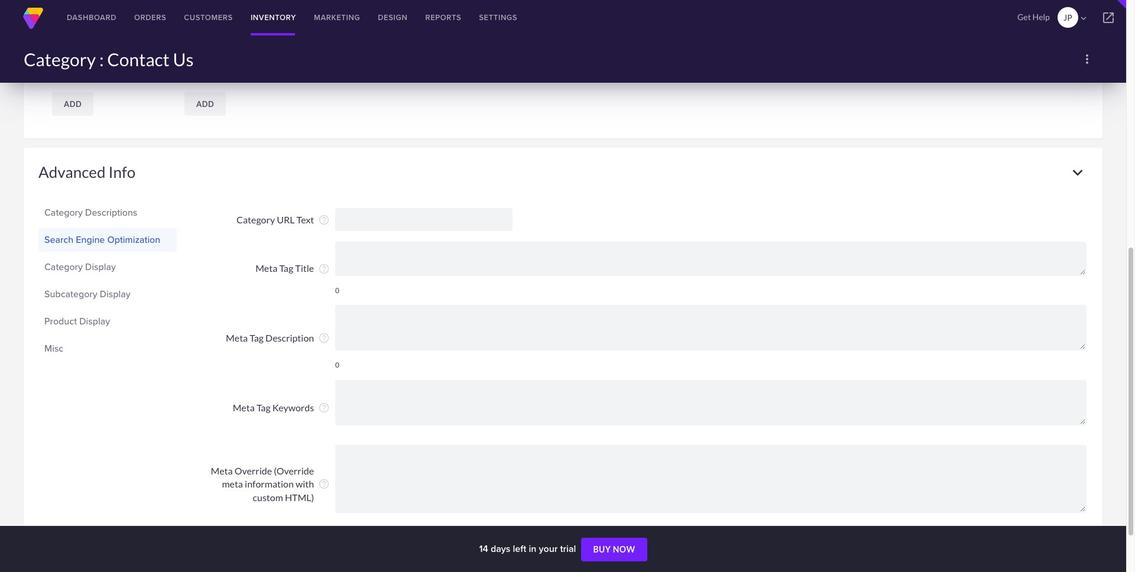 Task type: vqa. For each thing, say whether or not it's contained in the screenshot.
Meta Tag Title help_outline Tag
yes



Task type: locate. For each thing, give the bounding box(es) containing it.
1 horizontal spatial add link
[[184, 92, 226, 116]]

add link down us on the top of page
[[184, 92, 226, 116]]

1 add from the left
[[64, 99, 82, 109]]

left
[[513, 542, 526, 556]]

tag left keywords
[[257, 402, 271, 413]]

help_outline for category url text help_outline
[[318, 214, 330, 226]]

2 0 from the top
[[335, 361, 339, 370]]

1 help_outline from the top
[[318, 214, 330, 226]]

tag left "description"
[[250, 332, 264, 343]]

0 horizontal spatial add
[[64, 99, 82, 109]]

tag left title
[[279, 263, 293, 274]]

None text field
[[335, 208, 513, 231], [335, 242, 1087, 276], [335, 305, 1087, 351], [335, 445, 1087, 513], [335, 208, 513, 231], [335, 242, 1087, 276], [335, 305, 1087, 351], [335, 445, 1087, 513]]

misc
[[44, 342, 63, 355]]

2 vertical spatial display
[[79, 314, 110, 328]]

0 horizontal spatial add link
[[52, 92, 94, 116]]

meta for meta tag title help_outline
[[256, 263, 277, 274]]

help_outline right "description"
[[318, 332, 330, 344]]

category
[[24, 48, 96, 70], [44, 206, 83, 219], [237, 214, 275, 225], [44, 260, 83, 274]]

help_outline for meta tag keywords help_outline
[[318, 402, 330, 414]]

add
[[64, 99, 82, 109], [196, 99, 214, 109]]

meta inside meta tag description help_outline
[[226, 332, 248, 343]]

display down subcategory display
[[79, 314, 110, 328]]

search engine optimization
[[44, 233, 160, 246]]

None text field
[[335, 380, 1087, 426]]

settings
[[479, 12, 517, 23]]

subcategory
[[44, 287, 97, 301]]

help_outline right with
[[318, 479, 330, 490]]

category : contact us
[[24, 48, 194, 70]]

help_outline right title
[[318, 263, 330, 275]]

1 vertical spatial tag
[[250, 332, 264, 343]]

0
[[335, 286, 339, 295], [335, 361, 339, 370]]

1 0 from the top
[[335, 286, 339, 295]]

meta left keywords
[[233, 402, 255, 413]]

category inside "category url text help_outline"
[[237, 214, 275, 225]]

engine
[[76, 233, 105, 246]]

category left the :
[[24, 48, 96, 70]]

tag for meta tag keywords help_outline
[[257, 402, 271, 413]]

meta up meta
[[211, 465, 233, 476]]

category inside 'link'
[[44, 260, 83, 274]]

meta left title
[[256, 263, 277, 274]]

buy
[[593, 545, 611, 555]]

2 vertical spatial tag
[[257, 402, 271, 413]]

meta
[[256, 263, 277, 274], [226, 332, 248, 343], [233, 402, 255, 413], [211, 465, 233, 476]]

1 add link from the left
[[52, 92, 94, 116]]

info
[[108, 162, 135, 181]]

help_outline right keywords
[[318, 402, 330, 414]]

1 vertical spatial 0
[[335, 361, 339, 370]]

search
[[44, 233, 73, 246]]

contact
[[107, 48, 170, 70]]

help_outline for meta tag title help_outline
[[318, 263, 330, 275]]

1 vertical spatial display
[[100, 287, 131, 301]]

keywords
[[272, 402, 314, 413]]

inventory
[[251, 12, 296, 23]]

us
[[173, 48, 194, 70]]

product
[[44, 314, 77, 328]]

1 horizontal spatial add
[[196, 99, 214, 109]]

with
[[296, 478, 314, 490]]

subcategory display
[[44, 287, 131, 301]]

customers
[[184, 12, 233, 23]]

3 help_outline from the top
[[318, 332, 330, 344]]

help_outline inside meta tag keywords help_outline
[[318, 402, 330, 414]]

advanced info
[[38, 162, 135, 181]]

help_outline inside meta tag title help_outline
[[318, 263, 330, 275]]

meta inside meta tag keywords help_outline
[[233, 402, 255, 413]]

dashboard
[[67, 12, 116, 23]]

2 add link from the left
[[184, 92, 226, 116]]

trial
[[560, 542, 576, 556]]

tag inside meta tag description help_outline
[[250, 332, 264, 343]]

add link down category : contact us
[[52, 92, 94, 116]]

override
[[235, 465, 272, 476]]

help_outline
[[318, 214, 330, 226], [318, 263, 330, 275], [318, 332, 330, 344], [318, 402, 330, 414], [318, 479, 330, 490]]

category descriptions
[[44, 206, 137, 219]]

display for product display
[[79, 314, 110, 328]]

category display link
[[44, 257, 171, 277]]

category left url
[[237, 214, 275, 225]]

2 help_outline from the top
[[318, 263, 330, 275]]

display down category display 'link'
[[100, 287, 131, 301]]

meta inside meta override (override meta information with custom html) help_outline
[[211, 465, 233, 476]]

tag inside meta tag keywords help_outline
[[257, 402, 271, 413]]

more_vert button
[[1076, 47, 1099, 71]]

display
[[85, 260, 116, 274], [100, 287, 131, 301], [79, 314, 110, 328]]

display down search engine optimization
[[85, 260, 116, 274]]

help_outline inside "category url text help_outline"
[[318, 214, 330, 226]]

meta inside meta tag title help_outline
[[256, 263, 277, 274]]

display inside 'link'
[[85, 260, 116, 274]]

design
[[378, 12, 408, 23]]

category up search
[[44, 206, 83, 219]]

category down search
[[44, 260, 83, 274]]

tag
[[279, 263, 293, 274], [250, 332, 264, 343], [257, 402, 271, 413]]

tag inside meta tag title help_outline
[[279, 263, 293, 274]]

0 for meta tag description help_outline
[[335, 361, 339, 370]]

buy now link
[[581, 538, 647, 562]]

tag for meta tag title help_outline
[[279, 263, 293, 274]]

meta left "description"
[[226, 332, 248, 343]]

5 help_outline from the top
[[318, 479, 330, 490]]

0 for meta tag title help_outline
[[335, 286, 339, 295]]

help_outline inside meta tag description help_outline
[[318, 332, 330, 344]]

get help
[[1018, 12, 1050, 22]]

buy now
[[593, 545, 635, 555]]

advanced
[[38, 162, 106, 181]]

add link
[[52, 92, 94, 116], [184, 92, 226, 116]]

0 vertical spatial display
[[85, 260, 116, 274]]

meta tag title help_outline
[[256, 263, 330, 275]]

0 vertical spatial tag
[[279, 263, 293, 274]]

4 help_outline from the top
[[318, 402, 330, 414]]

help_outline right the text
[[318, 214, 330, 226]]

0 vertical spatial 0
[[335, 286, 339, 295]]

subcategory display link
[[44, 284, 171, 304]]



Task type: describe. For each thing, give the bounding box(es) containing it.
title
[[295, 263, 314, 274]]

category display
[[44, 260, 116, 274]]

2 add from the left
[[196, 99, 214, 109]]

tag for meta tag description help_outline
[[250, 332, 264, 343]]

more_vert
[[1080, 52, 1094, 66]]

:
[[99, 48, 104, 70]]

days
[[491, 542, 511, 556]]

category descriptions link
[[44, 203, 171, 223]]

meta override (override meta information with custom html) help_outline
[[211, 465, 330, 503]]

meta for meta tag description help_outline
[[226, 332, 248, 343]]

meta tag description help_outline
[[226, 332, 330, 344]]

help_outline inside meta override (override meta information with custom html) help_outline
[[318, 479, 330, 490]]

product display link
[[44, 311, 171, 331]]

category url text help_outline
[[237, 214, 330, 226]]

category for category : contact us
[[24, 48, 96, 70]]

description
[[266, 332, 314, 343]]

expand_more
[[1068, 162, 1088, 182]]


[[1102, 11, 1116, 25]]

(override
[[274, 465, 314, 476]]

optimization
[[107, 233, 160, 246]]

url
[[277, 214, 295, 225]]

meta for meta override (override meta information with custom html) help_outline
[[211, 465, 233, 476]]

meta tag keywords help_outline
[[233, 402, 330, 414]]

misc link
[[44, 339, 171, 359]]

marketing
[[314, 12, 360, 23]]

category for category display
[[44, 260, 83, 274]]

meta for meta tag keywords help_outline
[[233, 402, 255, 413]]

orders
[[134, 12, 166, 23]]

14 days left in your trial
[[479, 542, 579, 556]]

now
[[613, 545, 635, 555]]

your
[[539, 542, 558, 556]]

display for category display
[[85, 260, 116, 274]]

display for subcategory display
[[100, 287, 131, 301]]

category for category url text help_outline
[[237, 214, 275, 225]]

html)
[[285, 492, 314, 503]]

meta
[[222, 478, 243, 490]]

category for category descriptions
[[44, 206, 83, 219]]

text
[[297, 214, 314, 225]]


[[1078, 13, 1089, 24]]

 link
[[1091, 0, 1126, 35]]

jp
[[1064, 12, 1072, 22]]

get
[[1018, 12, 1031, 22]]

14
[[479, 542, 488, 556]]

help
[[1033, 12, 1050, 22]]

search engine optimization link
[[44, 230, 171, 250]]

in
[[529, 542, 536, 556]]

dashboard link
[[58, 0, 125, 35]]

help_outline for meta tag description help_outline
[[318, 332, 330, 344]]

descriptions
[[85, 206, 137, 219]]

product display
[[44, 314, 110, 328]]

information
[[245, 478, 294, 490]]

custom
[[253, 492, 283, 503]]

reports
[[425, 12, 461, 23]]



